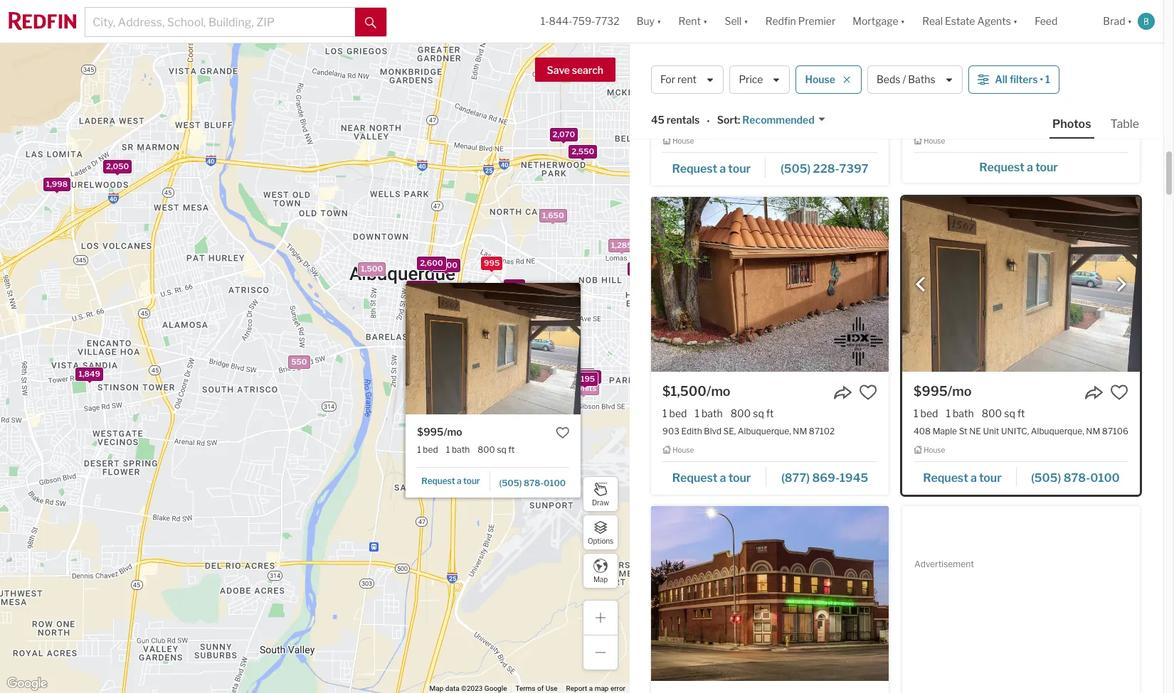 Task type: describe. For each thing, give the bounding box(es) containing it.
mortgage
[[853, 15, 899, 27]]

45 rentals •
[[651, 114, 710, 127]]

house inside house button
[[805, 74, 836, 86]]

1,000
[[417, 313, 440, 323]]

favorite button image inside map region
[[555, 426, 569, 440]]

800 sq ft for $995 /mo
[[982, 408, 1025, 420]]

/mo for (505) 228-7397
[[707, 75, 731, 90]]

house for (877) 869-1945
[[673, 446, 694, 454]]

brad
[[1103, 15, 1126, 27]]

408 maple st ne unit unitc, albuquerque, nm 87106
[[914, 426, 1129, 437]]

1945
[[840, 472, 868, 485]]

1-844-759-7732
[[541, 15, 620, 27]]

price button
[[730, 65, 790, 94]]

7732
[[595, 15, 620, 27]]

635
[[506, 281, 522, 291]]

850
[[533, 340, 549, 350]]

tour for 889 silver ave sw, albuquerque, nm 87102
[[728, 162, 751, 176]]

$1,500 for (505)
[[663, 75, 707, 90]]

request for 408 maple st ne unit unitc, albuquerque, nm 87106
[[923, 472, 968, 485]]

of
[[537, 685, 544, 693]]

0 vertical spatial 2 units
[[409, 282, 435, 292]]

photo of 889 silver ave sw, albuquerque, nm 87102 image
[[651, 0, 889, 63]]

City, Address, School, Building, ZIP search field
[[85, 8, 355, 36]]

800 sq ft for $1,500 /mo
[[731, 408, 774, 420]]

/
[[903, 74, 906, 86]]

ft for $1,500 /mo
[[766, 408, 774, 420]]

1,100
[[422, 365, 442, 375]]

▾ for brad ▾
[[1128, 15, 1132, 27]]

recommended button
[[740, 113, 826, 127]]

recommended
[[743, 114, 815, 126]]

map for map
[[594, 575, 608, 584]]

800 sq ft inside dialog
[[477, 445, 515, 456]]

nm left table at right top
[[1071, 117, 1086, 127]]

map for map data ©2023 google
[[430, 685, 444, 693]]

(505) 878-0100 link inside dialog
[[490, 472, 569, 491]]

table
[[1111, 117, 1139, 131]]

1,195
[[575, 374, 595, 384]]

1 bath for $995
[[946, 408, 974, 420]]

1,450
[[478, 295, 500, 305]]

rent ▾ button
[[670, 0, 716, 43]]

(877)
[[781, 472, 810, 485]]

request a tour button for 408 maple st ne unit unitc, albuquerque, nm 87106
[[914, 467, 1017, 488]]

albuquerque rentals
[[651, 58, 808, 76]]

agents
[[978, 15, 1011, 27]]

1604 walter st se unit a, albuquerque, nm 87102
[[914, 117, 1113, 127]]

map region
[[0, 3, 756, 694]]

albuquerque
[[651, 58, 748, 76]]

87106
[[1102, 426, 1129, 437]]

2,000
[[498, 364, 522, 374]]

st for se
[[965, 117, 974, 127]]

1,785
[[534, 285, 555, 295]]

rentals
[[751, 58, 808, 76]]

price
[[739, 74, 763, 86]]

7397
[[840, 162, 869, 176]]

45
[[651, 114, 665, 126]]

albuquerque, right a,
[[1016, 117, 1070, 127]]

table button
[[1108, 117, 1142, 137]]

redfin premier
[[766, 15, 836, 27]]

report a map error link
[[566, 685, 626, 693]]

2,400
[[434, 261, 457, 270]]

a inside dialog
[[457, 476, 461, 487]]

1,285
[[611, 240, 632, 250]]

0 horizontal spatial 2
[[409, 282, 413, 292]]

$1,500 for (877)
[[663, 385, 707, 399]]

rent
[[679, 15, 701, 27]]

0 horizontal spatial 1,395
[[544, 340, 565, 350]]

unitc,
[[1001, 426, 1029, 437]]

all
[[995, 74, 1008, 86]]

903 edith blvd se, albuquerque, nm 87102
[[663, 426, 835, 437]]

baths
[[968, 99, 995, 111]]

ne
[[970, 426, 981, 437]]

feed button
[[1027, 0, 1095, 43]]

sell ▾ button
[[725, 0, 749, 43]]

1.5
[[953, 99, 966, 111]]

1,650
[[542, 211, 564, 221]]

unit for unitc,
[[983, 426, 1000, 437]]

google image
[[4, 675, 51, 694]]

mortgage ▾ button
[[844, 0, 914, 43]]

▾ for rent ▾
[[703, 15, 708, 27]]

house for (505) 878-0100
[[924, 446, 945, 454]]

0 vertical spatial 1,395
[[630, 264, 652, 274]]

tour for 903 edith blvd se, albuquerque, nm 87102
[[729, 472, 751, 485]]

next button image
[[1115, 278, 1129, 292]]

estate
[[945, 15, 975, 27]]

beds / baths
[[877, 74, 936, 86]]

beds
[[877, 74, 901, 86]]

889 silver ave sw, albuquerque, nm 87102
[[663, 117, 837, 127]]

1 bath inside dialog
[[446, 445, 470, 456]]

sq for $1,500 /mo
[[753, 408, 764, 420]]

all filters • 1
[[995, 74, 1050, 86]]

blvd
[[704, 426, 722, 437]]

request a tour button for 903 edith blvd se, albuquerque, nm 87102
[[663, 467, 767, 488]]

sq for $995 /mo
[[1004, 408, 1015, 420]]

favorite button image for (505) 878-0100
[[1110, 384, 1129, 402]]

options
[[588, 537, 614, 546]]

brad ▾
[[1103, 15, 1132, 27]]

house for (505) 228-7397
[[673, 136, 694, 145]]

228-
[[813, 162, 840, 176]]

1 horizontal spatial 1,500
[[420, 310, 442, 320]]

sell
[[725, 15, 742, 27]]

map
[[595, 685, 609, 693]]

995
[[484, 258, 499, 268]]

real
[[923, 15, 943, 27]]

previous button image
[[914, 278, 928, 292]]

st for ne
[[959, 426, 968, 437]]

photo of 421 broadway blvd se unit 08, albuquerque, nm 87102 image
[[651, 507, 889, 682]]

1 vertical spatial 2 units
[[570, 384, 596, 394]]

map data ©2023 google
[[430, 685, 507, 693]]

se,
[[723, 426, 736, 437]]

844-
[[549, 15, 573, 27]]

ft inside dialog
[[508, 445, 515, 456]]

map button
[[583, 554, 618, 589]]

2,070
[[552, 130, 575, 140]]

1 bath for $1,500
[[695, 408, 723, 420]]

request a tour for 889 silver ave sw, albuquerque, nm 87102
[[672, 162, 751, 176]]

bath inside dialog
[[452, 445, 470, 456]]

▾ for buy ▾
[[657, 15, 662, 27]]

photo of 408 maple st ne unit unitc, albuquerque, nm 87106 image for favorite button icon in map region
[[405, 283, 581, 415]]

google
[[485, 685, 507, 693]]

rent
[[678, 74, 697, 86]]

408
[[914, 426, 931, 437]]

options button
[[583, 515, 618, 551]]

bath for $995
[[953, 408, 974, 420]]

use
[[546, 685, 558, 693]]

all filters • 1 button
[[969, 65, 1060, 94]]

house down 1604
[[924, 136, 945, 145]]

nm left 87106
[[1086, 426, 1101, 437]]

user photo image
[[1138, 13, 1155, 30]]

▾ for sell ▾
[[744, 15, 749, 27]]

real estate agents ▾
[[923, 15, 1018, 27]]

request a tour inside dialog
[[421, 476, 480, 487]]

buy ▾
[[637, 15, 662, 27]]



Task type: vqa. For each thing, say whether or not it's contained in the screenshot.
Year built
no



Task type: locate. For each thing, give the bounding box(es) containing it.
845
[[472, 285, 487, 295]]

request
[[980, 161, 1025, 175], [672, 162, 717, 176], [672, 472, 718, 485], [923, 472, 968, 485], [421, 476, 455, 487]]

for rent button
[[651, 65, 724, 94]]

unit for a,
[[988, 117, 1005, 127]]

▾ right "rent"
[[703, 15, 708, 27]]

se
[[976, 117, 986, 127]]

1,500
[[361, 264, 383, 274], [420, 310, 442, 320]]

87102 for 1945
[[809, 426, 835, 437]]

buy ▾ button
[[628, 0, 670, 43]]

1 horizontal spatial 2
[[570, 384, 575, 394]]

0 horizontal spatial 878-
[[523, 478, 543, 489]]

0 horizontal spatial (505)
[[499, 478, 522, 489]]

•
[[1040, 74, 1043, 86], [707, 115, 710, 127]]

1 horizontal spatial sq
[[753, 408, 764, 420]]

• inside 45 rentals •
[[707, 115, 710, 127]]

terms of use link
[[516, 685, 558, 693]]

1 horizontal spatial bed
[[669, 408, 687, 420]]

0 vertical spatial map
[[594, 575, 608, 584]]

550
[[291, 357, 307, 367]]

878- for rightmost (505) 878-0100 link
[[1064, 472, 1091, 485]]

/mo inside dialog
[[443, 426, 462, 438]]

1 $1,500 from the top
[[663, 75, 707, 90]]

buy
[[637, 15, 655, 27]]

sell ▾
[[725, 15, 749, 27]]

photo of 903 edith blvd se, albuquerque, nm 87102 image
[[651, 197, 889, 372]]

2 horizontal spatial bath
[[953, 408, 974, 420]]

$995 /mo inside dialog
[[417, 426, 462, 438]]

request for 889 silver ave sw, albuquerque, nm 87102
[[672, 162, 717, 176]]

1 horizontal spatial $995 /mo
[[914, 385, 972, 399]]

bed for $1,500
[[669, 408, 687, 420]]

0 vertical spatial favorite button image
[[859, 74, 878, 93]]

2 horizontal spatial ft
[[1018, 408, 1025, 420]]

1 vertical spatial $1,500
[[663, 385, 707, 399]]

photo of 408 maple st ne unit unitc, albuquerque, nm 87106 image for favorite button icon for (505) 878-0100
[[902, 197, 1140, 372]]

2 left 845
[[409, 282, 413, 292]]

1,395 up "1,075"
[[544, 340, 565, 350]]

2 vertical spatial favorite button image
[[555, 426, 569, 440]]

87102 for 7397
[[811, 117, 837, 127]]

unit left a,
[[988, 117, 1005, 127]]

1,075
[[543, 377, 565, 387]]

0 horizontal spatial favorite button image
[[555, 426, 569, 440]]

1 horizontal spatial 2,550
[[571, 146, 594, 156]]

units down 970
[[577, 384, 596, 394]]

tour for 408 maple st ne unit unitc, albuquerque, nm 87106
[[979, 472, 1002, 485]]

▾ right mortgage
[[901, 15, 905, 27]]

1604
[[914, 117, 935, 127]]

2 units down 2,600
[[409, 282, 435, 292]]

0 horizontal spatial 1 bath
[[446, 445, 470, 456]]

2 horizontal spatial favorite button image
[[1110, 384, 1129, 402]]

(505) 878-0100
[[1031, 472, 1120, 485], [499, 478, 566, 489]]

2 down 1,095
[[570, 384, 575, 394]]

1,500 left 2,600
[[361, 264, 383, 274]]

house button
[[796, 65, 862, 94]]

1 vertical spatial 2
[[570, 384, 575, 394]]

0 vertical spatial •
[[1040, 74, 1043, 86]]

1 vertical spatial $1,500 /mo
[[663, 385, 731, 399]]

albuquerque, right sw,
[[740, 117, 793, 127]]

1,550
[[428, 346, 450, 356]]

rentals
[[667, 114, 700, 126]]

1,395
[[630, 264, 652, 274], [544, 340, 565, 350]]

1 horizontal spatial (505) 878-0100
[[1031, 472, 1120, 485]]

2 horizontal spatial 1 bath
[[946, 408, 974, 420]]

▾ right the brad
[[1128, 15, 1132, 27]]

0 horizontal spatial 1,500
[[361, 264, 383, 274]]

0 horizontal spatial 1 bed
[[417, 445, 438, 456]]

(505) 878-0100 inside dialog
[[499, 478, 566, 489]]

1 vertical spatial $995 /mo
[[417, 426, 462, 438]]

1 vertical spatial 1,500
[[420, 310, 442, 320]]

0 horizontal spatial $995
[[417, 426, 443, 438]]

0 vertical spatial 2,550
[[571, 146, 594, 156]]

(505) 228-7397
[[781, 162, 869, 176]]

▾ right buy on the right
[[657, 15, 662, 27]]

bed
[[669, 408, 687, 420], [921, 408, 938, 420], [423, 445, 438, 456]]

favorite button image
[[859, 384, 878, 402]]

favorite button image up 87106
[[1110, 384, 1129, 402]]

1 bed for $995 /mo
[[914, 408, 938, 420]]

search
[[572, 64, 604, 76]]

$995 /mo down 1,100
[[417, 426, 462, 438]]

1,020
[[501, 316, 523, 326]]

unit right ne
[[983, 426, 1000, 437]]

970
[[583, 372, 598, 382]]

premier
[[798, 15, 836, 27]]

4 ▾ from the left
[[901, 15, 905, 27]]

0100
[[1091, 472, 1120, 485], [543, 478, 566, 489]]

feed
[[1035, 15, 1058, 27]]

$995 for photo of 408 maple st ne unit unitc, albuquerque, nm 87106 for favorite button icon in map region
[[417, 426, 443, 438]]

2,600
[[420, 258, 443, 268]]

0 vertical spatial $995 /mo
[[914, 385, 972, 399]]

$1,550 /mo
[[914, 75, 982, 90]]

data
[[445, 685, 459, 693]]

1.5 baths
[[953, 99, 995, 111]]

/mo for (877) 869-1945
[[707, 385, 731, 399]]

1 vertical spatial units
[[577, 384, 596, 394]]

submit search image
[[365, 17, 377, 28]]

1 horizontal spatial 2 units
[[570, 384, 596, 394]]

$995 inside dialog
[[417, 426, 443, 438]]

▾ inside buy ▾ dropdown button
[[657, 15, 662, 27]]

0 vertical spatial $995
[[914, 385, 948, 399]]

house down 45 rentals •
[[673, 136, 694, 145]]

dialog inside map region
[[405, 275, 756, 498]]

2 horizontal spatial sq
[[1004, 408, 1015, 420]]

redfin
[[766, 15, 796, 27]]

sort
[[717, 114, 738, 126]]

draw
[[592, 499, 609, 507]]

0 horizontal spatial 2 units
[[409, 282, 435, 292]]

0 horizontal spatial bath
[[452, 445, 470, 456]]

1 horizontal spatial 0100
[[1091, 472, 1120, 485]]

0100 inside dialog
[[543, 478, 566, 489]]

favorite button image down "1,075"
[[555, 426, 569, 440]]

0 horizontal spatial units
[[415, 282, 435, 292]]

0 horizontal spatial 800 sq ft
[[477, 445, 515, 456]]

1 vertical spatial 2,550
[[448, 428, 471, 438]]

remove house image
[[843, 75, 851, 84]]

▾ right agents
[[1013, 15, 1018, 27]]

1 vertical spatial $995
[[417, 426, 443, 438]]

(505) 878-0100 left draw "button"
[[499, 478, 566, 489]]

$995 /mo up maple
[[914, 385, 972, 399]]

units down 2,600
[[415, 282, 435, 292]]

dialog
[[405, 275, 756, 498]]

0 horizontal spatial 2,550
[[448, 428, 471, 438]]

house down edith
[[673, 446, 694, 454]]

2,550
[[571, 146, 594, 156], [448, 428, 471, 438]]

(877) 869-1945
[[781, 472, 868, 485]]

1,395 down 1,285
[[630, 264, 652, 274]]

bath for $1,500
[[702, 408, 723, 420]]

1 ▾ from the left
[[657, 15, 662, 27]]

favorite button image right remove house icon
[[859, 74, 878, 93]]

request a tour for 903 edith blvd se, albuquerque, nm 87102
[[672, 472, 751, 485]]

favorite button checkbox
[[859, 384, 878, 402], [1110, 384, 1129, 402], [555, 426, 569, 440]]

dialog containing $995
[[405, 275, 756, 498]]

favorite button checkbox inside dialog
[[555, 426, 569, 440]]

5 ▾ from the left
[[1013, 15, 1018, 27]]

1 horizontal spatial 1,395
[[630, 264, 652, 274]]

$1,500
[[663, 75, 707, 90], [663, 385, 707, 399]]

1 horizontal spatial •
[[1040, 74, 1043, 86]]

878-
[[1064, 472, 1091, 485], [523, 478, 543, 489]]

0 vertical spatial $1,500
[[663, 75, 707, 90]]

2 horizontal spatial 800 sq ft
[[982, 408, 1025, 420]]

request a tour button for 889 silver ave sw, albuquerque, nm 87102
[[663, 157, 766, 179]]

request a tour button inside dialog
[[417, 471, 490, 493]]

1 $1,500 /mo from the top
[[663, 75, 731, 90]]

▾ inside real estate agents ▾ link
[[1013, 15, 1018, 27]]

0 vertical spatial 1,500
[[361, 264, 383, 274]]

$995 up 408
[[914, 385, 948, 399]]

2 units down 970
[[570, 384, 596, 394]]

• right filters
[[1040, 74, 1043, 86]]

1 horizontal spatial (505) 878-0100 link
[[1017, 465, 1129, 490]]

1,998
[[46, 179, 67, 189]]

terms
[[516, 685, 536, 693]]

nm down house button at the top
[[795, 117, 809, 127]]

albuquerque, right se,
[[738, 426, 791, 437]]

nm up (877)
[[793, 426, 807, 437]]

1,500 up 1,550 at the left
[[420, 310, 442, 320]]

(505) 878-0100 for (505) 878-0100 link in dialog
[[499, 478, 566, 489]]

1 inside button
[[1045, 74, 1050, 86]]

albuquerque, right unitc,
[[1031, 426, 1084, 437]]

1 horizontal spatial $995
[[914, 385, 948, 399]]

map left data
[[430, 685, 444, 693]]

$995 down 1,100
[[417, 426, 443, 438]]

▾ right "sell"
[[744, 15, 749, 27]]

(505) 878-0100 down 87106
[[1031, 472, 1120, 485]]

1 vertical spatial favorite button image
[[1110, 384, 1129, 402]]

0100 for rightmost (505) 878-0100 link
[[1091, 472, 1120, 485]]

favorite button checkbox for 1945
[[859, 384, 878, 402]]

2 $1,500 from the top
[[663, 385, 707, 399]]

(505) 878-0100 for rightmost (505) 878-0100 link
[[1031, 472, 1120, 485]]

0 horizontal spatial ft
[[508, 445, 515, 456]]

tour inside dialog
[[463, 476, 480, 487]]

0100 for (505) 878-0100 link in dialog
[[543, 478, 566, 489]]

bed inside dialog
[[423, 445, 438, 456]]

1,849
[[78, 369, 100, 379]]

favorite button image for (505) 228-7397
[[859, 74, 878, 93]]

0 vertical spatial $1,500 /mo
[[663, 75, 731, 90]]

0 vertical spatial st
[[965, 117, 974, 127]]

1,595
[[544, 288, 565, 298]]

2 horizontal spatial favorite button checkbox
[[1110, 384, 1129, 402]]

1 bath
[[695, 408, 723, 420], [946, 408, 974, 420], [446, 445, 470, 456]]

1 horizontal spatial (505)
[[781, 162, 811, 176]]

1 bed inside dialog
[[417, 445, 438, 456]]

photo of 1604 walter st se unit a, albuquerque, nm 87102 image
[[902, 0, 1140, 63]]

▾ inside rent ▾ dropdown button
[[703, 15, 708, 27]]

request a tour for 408 maple st ne unit unitc, albuquerque, nm 87106
[[923, 472, 1002, 485]]

house left remove house icon
[[805, 74, 836, 86]]

photos button
[[1050, 117, 1108, 139]]

0 horizontal spatial sq
[[497, 445, 506, 456]]

a,
[[1006, 117, 1014, 127]]

• for 45 rentals •
[[707, 115, 710, 127]]

filters
[[1010, 74, 1038, 86]]

985
[[539, 292, 555, 302]]

request a tour button
[[914, 156, 1129, 177], [663, 157, 766, 179], [663, 467, 767, 488], [914, 467, 1017, 488], [417, 471, 490, 493]]

0 horizontal spatial $995 /mo
[[417, 426, 462, 438]]

$1,500 /mo
[[663, 75, 731, 90], [663, 385, 731, 399]]

favorite button image
[[859, 74, 878, 93], [1110, 384, 1129, 402], [555, 426, 569, 440]]

2 $1,500 /mo from the top
[[663, 385, 731, 399]]

1-844-759-7732 link
[[541, 15, 620, 27]]

1 horizontal spatial 1 bath
[[695, 408, 723, 420]]

1 horizontal spatial 800 sq ft
[[731, 408, 774, 420]]

0 vertical spatial units
[[415, 282, 435, 292]]

for
[[660, 74, 675, 86]]

st left se
[[965, 117, 974, 127]]

2 ▾ from the left
[[703, 15, 708, 27]]

759-
[[573, 15, 595, 27]]

mortgage ▾ button
[[853, 0, 905, 43]]

1 horizontal spatial map
[[594, 575, 608, 584]]

request inside dialog
[[421, 476, 455, 487]]

• right silver
[[707, 115, 710, 127]]

ave
[[706, 117, 721, 127]]

3 ▾ from the left
[[744, 15, 749, 27]]

1 horizontal spatial ft
[[766, 408, 774, 420]]

sq inside dialog
[[497, 445, 506, 456]]

0 horizontal spatial map
[[430, 685, 444, 693]]

mortgage ▾
[[853, 15, 905, 27]]

save search button
[[535, 58, 616, 82]]

878- inside dialog
[[523, 478, 543, 489]]

walter
[[937, 117, 963, 127]]

(505) for $1,500 /mo
[[781, 162, 811, 176]]

0 horizontal spatial (505) 878-0100
[[499, 478, 566, 489]]

/mo for (505) 878-0100
[[948, 385, 972, 399]]

2 horizontal spatial 1 bed
[[914, 408, 938, 420]]

$1,500 /mo for (877) 869-1945
[[663, 385, 731, 399]]

0 horizontal spatial 0100
[[543, 478, 566, 489]]

map down options
[[594, 575, 608, 584]]

2 horizontal spatial bed
[[921, 408, 938, 420]]

0 horizontal spatial (505) 878-0100 link
[[490, 472, 569, 491]]

bath
[[702, 408, 723, 420], [953, 408, 974, 420], [452, 445, 470, 456]]

1 horizontal spatial 1 bed
[[663, 408, 687, 420]]

▾ for mortgage ▾
[[901, 15, 905, 27]]

• for all filters • 1
[[1040, 74, 1043, 86]]

1,185
[[485, 296, 505, 306]]

$995 /mo for photo of 408 maple st ne unit unitc, albuquerque, nm 87106 for favorite button icon in map region
[[417, 426, 462, 438]]

ft for $995 /mo
[[1018, 408, 1025, 420]]

favorite button checkbox
[[859, 74, 878, 93]]

1 horizontal spatial favorite button image
[[859, 74, 878, 93]]

buy ▾ button
[[637, 0, 662, 43]]

real estate agents ▾ button
[[914, 0, 1027, 43]]

903
[[663, 426, 680, 437]]

1 vertical spatial map
[[430, 685, 444, 693]]

0100 down 87106
[[1091, 472, 1120, 485]]

request for 903 edith blvd se, albuquerque, nm 87102
[[672, 472, 718, 485]]

1,095
[[570, 370, 592, 380]]

• inside button
[[1040, 74, 1043, 86]]

map inside button
[[594, 575, 608, 584]]

$1,500 /mo for (505) 228-7397
[[663, 75, 731, 90]]

favorite button checkbox for 0100
[[1110, 384, 1129, 402]]

878- for (505) 878-0100 link in dialog
[[523, 478, 543, 489]]

1 vertical spatial unit
[[983, 426, 1000, 437]]

0100 left draw "button"
[[543, 478, 566, 489]]

maple
[[933, 426, 957, 437]]

▾ inside mortgage ▾ dropdown button
[[901, 15, 905, 27]]

house down maple
[[924, 446, 945, 454]]

1 bed for $1,500 /mo
[[663, 408, 687, 420]]

photos
[[1053, 117, 1091, 131]]

6 ▾ from the left
[[1128, 15, 1132, 27]]

0 horizontal spatial bed
[[423, 445, 438, 456]]

1 vertical spatial st
[[959, 426, 968, 437]]

bed for $995
[[921, 408, 938, 420]]

1 vertical spatial 1,395
[[544, 340, 565, 350]]

$995 for photo of 408 maple st ne unit unitc, albuquerque, nm 87106 for favorite button icon for (505) 878-0100
[[914, 385, 948, 399]]

1 horizontal spatial bath
[[702, 408, 723, 420]]

889
[[663, 117, 680, 127]]

for rent
[[660, 74, 697, 86]]

edith
[[681, 426, 702, 437]]

$995 /mo for photo of 408 maple st ne unit unitc, albuquerque, nm 87106 for favorite button icon for (505) 878-0100
[[914, 385, 972, 399]]

0 vertical spatial 2
[[409, 282, 413, 292]]

sq
[[753, 408, 764, 420], [1004, 408, 1015, 420], [497, 445, 506, 456]]

2 horizontal spatial (505)
[[1031, 472, 1061, 485]]

1 horizontal spatial 878-
[[1064, 472, 1091, 485]]

(505) for $995 /mo
[[1031, 472, 1061, 485]]

▾ inside sell ▾ dropdown button
[[744, 15, 749, 27]]

st left ne
[[959, 426, 968, 437]]

0 horizontal spatial •
[[707, 115, 710, 127]]

(505) inside dialog
[[499, 478, 522, 489]]

photo of 408 maple st ne unit unitc, albuquerque, nm 87106 image
[[902, 197, 1140, 372], [405, 283, 581, 415], [581, 283, 756, 415]]

0 horizontal spatial favorite button checkbox
[[555, 426, 569, 440]]

1 horizontal spatial favorite button checkbox
[[859, 384, 878, 402]]

800
[[731, 408, 751, 420], [982, 408, 1002, 420], [452, 429, 468, 439], [477, 445, 495, 456]]

0 vertical spatial unit
[[988, 117, 1005, 127]]

1 horizontal spatial units
[[577, 384, 596, 394]]

1 vertical spatial •
[[707, 115, 710, 127]]

(877) 869-1945 link
[[767, 465, 878, 490]]

1-
[[541, 15, 549, 27]]



